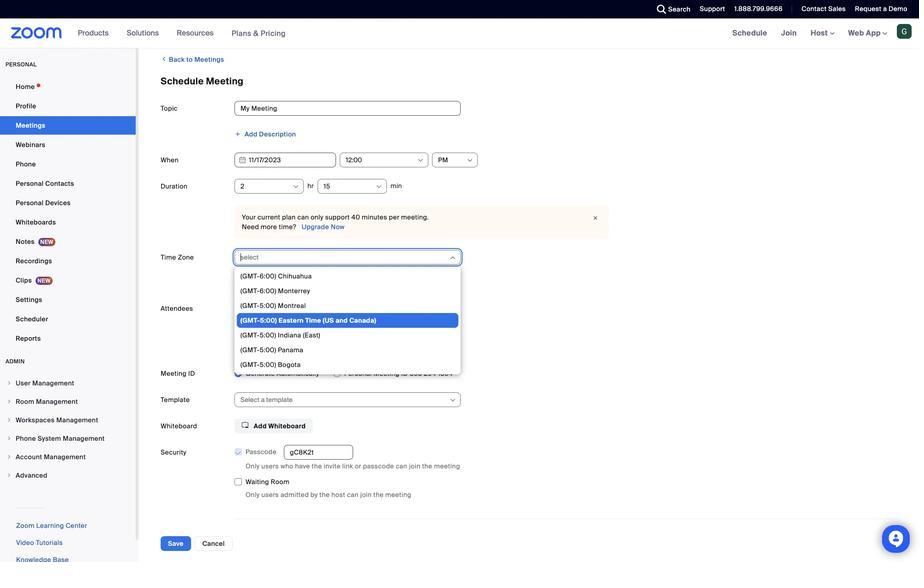 Task type: locate. For each thing, give the bounding box(es) containing it.
reports
[[16, 335, 41, 343]]

0 vertical spatial users
[[261, 463, 279, 471]]

0 horizontal spatial and
[[253, 15, 265, 24]]

and inside meet zoom ai companion, footer
[[253, 15, 265, 24]]

0 horizontal spatial id
[[188, 370, 195, 378]]

select meeting template text field
[[241, 394, 449, 407]]

id
[[188, 370, 195, 378], [401, 370, 408, 378]]

2 (gmt- from the top
[[241, 287, 260, 296]]

right image inside phone system management menu item
[[6, 436, 12, 442]]

video left cancel on the bottom
[[161, 538, 179, 546]]

1 vertical spatial room
[[271, 479, 289, 487]]

personal for personal meeting id 595 294 1354
[[344, 370, 372, 378]]

home link
[[0, 78, 136, 96]]

meet zoom ai companion, your new ai assistant! upgrade to zoom one pro and get access to ai companion at no additional cost. upgrade today
[[11, 15, 472, 24]]

0 horizontal spatial join
[[360, 492, 372, 500]]

personal contacts link
[[0, 175, 136, 193]]

meeting. right per
[[401, 213, 429, 222]]

join right host
[[360, 492, 372, 500]]

right image inside room management menu item
[[6, 399, 12, 405]]

1 vertical spatial have
[[295, 463, 310, 471]]

management up workspaces management
[[36, 398, 78, 406]]

0 vertical spatial 6:00)
[[260, 272, 276, 281]]

When text field
[[235, 153, 336, 168]]

1 vertical spatial can
[[396, 463, 407, 471]]

2 horizontal spatial ai
[[311, 15, 317, 24]]

advanced menu item
[[0, 467, 136, 485]]

time up "(east)" on the left bottom
[[305, 317, 321, 325]]

or
[[355, 463, 361, 471]]

6 (gmt- from the top
[[241, 346, 260, 355]]

1 vertical spatial right image
[[6, 418, 12, 423]]

schedule down back
[[161, 75, 204, 87]]

0 horizontal spatial video
[[16, 539, 34, 548]]

have up after
[[323, 336, 338, 345]]

1 vertical spatial meeting
[[434, 463, 460, 471]]

1 vertical spatial join
[[360, 492, 372, 500]]

access inside enable continuous meeting chat added attendees will have access to the meeting group chat before and after the meeting.
[[339, 336, 362, 345]]

5:00) down "(gmt-5:00) montreal"
[[260, 317, 277, 325]]

personal up whiteboards
[[16, 199, 44, 207]]

meeting up the template
[[161, 370, 187, 378]]

enable
[[255, 324, 277, 332]]

right image left room management
[[6, 399, 12, 405]]

schedule for schedule
[[733, 28, 767, 38]]

can left only
[[297, 213, 309, 222]]

enable continuous meeting chat added attendees will have access to the meeting group chat before and after the meeting.
[[255, 324, 410, 354]]

chat right (us
[[344, 324, 359, 332]]

recordings link
[[0, 252, 136, 271]]

none text field inside the security group
[[284, 446, 353, 461]]

meeting
[[278, 279, 304, 288], [434, 463, 460, 471], [385, 492, 411, 500]]

294
[[424, 370, 436, 378]]

0 vertical spatial join
[[409, 463, 421, 471]]

6:00) up (gmt-6:00) monterrey
[[260, 272, 276, 281]]

0 vertical spatial room
[[16, 398, 34, 406]]

zoom logo image
[[11, 27, 62, 39]]

time
[[161, 254, 176, 262], [305, 317, 321, 325]]

1 right image from the top
[[6, 381, 12, 386]]

meetings up schedule meeting
[[195, 55, 224, 64]]

1 horizontal spatial join
[[409, 463, 421, 471]]

management up room management
[[32, 380, 74, 388]]

meeting left 595
[[374, 370, 400, 378]]

ai up zoom logo
[[49, 15, 56, 24]]

1 horizontal spatial have
[[323, 336, 338, 345]]

None text field
[[284, 446, 353, 461]]

only for only users who have the invite link or passcode can join the meeting
[[246, 463, 260, 471]]

6:00) for chihuahua
[[260, 272, 276, 281]]

upgrade right cost.
[[425, 15, 452, 24]]

only down waiting
[[246, 492, 260, 500]]

schedule down 1.888.799.9666
[[733, 28, 767, 38]]

(gmt-5:00) eastern time (us and canada)
[[241, 317, 376, 325]]

companion
[[319, 15, 355, 24]]

get
[[266, 15, 277, 24]]

to left companion
[[303, 15, 309, 24]]

meeting. down canada)
[[357, 346, 385, 354]]

phone link
[[0, 155, 136, 174]]

have
[[323, 336, 338, 345], [295, 463, 310, 471]]

5 (gmt- from the top
[[241, 332, 260, 340]]

plans & pricing
[[232, 28, 286, 38]]

admin menu menu
[[0, 375, 136, 486]]

contact sales
[[802, 5, 846, 13]]

meetings inside the back to meetings link
[[195, 55, 224, 64]]

center
[[66, 522, 87, 531]]

only users who have the invite link or passcode can join the meeting
[[246, 463, 460, 471]]

add up passcode
[[254, 423, 267, 431]]

management down phone system management menu item
[[44, 453, 86, 462]]

1 vertical spatial time
[[305, 317, 321, 325]]

0 vertical spatial right image
[[6, 399, 12, 405]]

5:00) up 'group' in the left of the page
[[260, 332, 276, 340]]

webinars
[[16, 141, 45, 149]]

0 vertical spatial meetings
[[195, 55, 224, 64]]

workspaces management menu item
[[0, 412, 136, 429]]

right image left account
[[6, 455, 12, 460]]

id inside option group
[[401, 370, 408, 378]]

management down room management menu item
[[56, 417, 98, 425]]

0 vertical spatial only
[[246, 463, 260, 471]]

zoom
[[29, 15, 48, 24], [205, 15, 224, 24], [16, 522, 34, 531]]

have right who
[[295, 463, 310, 471]]

(gmt- for (gmt-5:00) bogota
[[241, 361, 260, 369]]

1 whiteboard from the left
[[161, 423, 197, 431]]

banner
[[0, 18, 919, 48]]

settings
[[16, 296, 42, 304]]

1 vertical spatial users
[[261, 492, 279, 500]]

phone inside menu item
[[16, 435, 36, 443]]

1 horizontal spatial upgrade
[[302, 223, 329, 231]]

zoom learning center link
[[16, 522, 87, 531]]

5:00)
[[260, 302, 276, 310], [260, 317, 277, 325], [260, 332, 276, 340], [260, 346, 276, 355], [260, 361, 276, 369]]

ai left companion
[[311, 15, 317, 24]]

access
[[278, 15, 301, 24], [339, 336, 362, 345]]

show options image
[[292, 183, 300, 191]]

show options image right pm dropdown button
[[466, 157, 474, 164]]

users up waiting room
[[261, 463, 279, 471]]

plans
[[232, 28, 251, 38]]

left image
[[161, 54, 167, 64]]

time left zone
[[161, 254, 176, 262]]

products
[[78, 28, 109, 38]]

room down user
[[16, 398, 34, 406]]

5:00) down (gmt-6:00) monterrey
[[260, 302, 276, 310]]

bogota
[[278, 361, 301, 369]]

companion,
[[58, 15, 97, 24]]

phone inside personal menu menu
[[16, 160, 36, 169]]

2 users from the top
[[261, 492, 279, 500]]

can right passcode
[[396, 463, 407, 471]]

(gmt- for (gmt-6:00) chihuahua
[[241, 272, 260, 281]]

meetings up webinars
[[16, 121, 45, 130]]

2 only from the top
[[246, 492, 260, 500]]

1 phone from the top
[[16, 160, 36, 169]]

can right host
[[347, 492, 359, 500]]

right image for workspaces management
[[6, 418, 12, 423]]

users for who
[[261, 463, 279, 471]]

to up resources
[[197, 15, 204, 24]]

link
[[342, 463, 353, 471]]

0 horizontal spatial meeting.
[[357, 346, 385, 354]]

2 phone from the top
[[16, 435, 36, 443]]

1 horizontal spatial room
[[271, 479, 289, 487]]

1 horizontal spatial meeting
[[385, 492, 411, 500]]

phone up account
[[16, 435, 36, 443]]

only up waiting
[[246, 463, 260, 471]]

0 horizontal spatial access
[[278, 15, 301, 24]]

(gmt- down the recurring
[[241, 302, 260, 310]]

0 vertical spatial access
[[278, 15, 301, 24]]

meet
[[11, 15, 28, 24]]

(us
[[323, 317, 334, 325]]

at
[[357, 15, 363, 24]]

2 right image from the top
[[6, 436, 12, 442]]

1 horizontal spatial schedule
[[733, 28, 767, 38]]

1 vertical spatial 6:00)
[[260, 287, 276, 296]]

resources
[[177, 28, 214, 38]]

0 vertical spatial time
[[161, 254, 176, 262]]

1 horizontal spatial chat
[[344, 324, 359, 332]]

chihuahua
[[278, 272, 312, 281]]

5:00) for panama
[[260, 346, 276, 355]]

show options image left pm
[[417, 157, 424, 164]]

duration
[[161, 182, 188, 191]]

1 vertical spatial phone
[[16, 435, 36, 443]]

right image inside user management menu item
[[6, 381, 12, 386]]

0 horizontal spatial room
[[16, 398, 34, 406]]

0 horizontal spatial schedule
[[161, 75, 204, 87]]

2 horizontal spatial and
[[336, 317, 348, 325]]

meeting id
[[161, 370, 195, 378]]

5:00) up "generate"
[[260, 361, 276, 369]]

continuous
[[278, 324, 314, 332]]

1 vertical spatial schedule
[[161, 75, 204, 87]]

have inside enable continuous meeting chat added attendees will have access to the meeting group chat before and after the meeting.
[[323, 336, 338, 345]]

1 users from the top
[[261, 463, 279, 471]]

0 vertical spatial schedule
[[733, 28, 767, 38]]

1.888.799.9666 button up join
[[728, 0, 785, 18]]

join link
[[774, 18, 804, 48]]

1 vertical spatial meeting.
[[357, 346, 385, 354]]

meeting.
[[401, 213, 429, 222], [357, 346, 385, 354]]

0 horizontal spatial have
[[295, 463, 310, 471]]

2 6:00) from the top
[[260, 287, 276, 296]]

now
[[331, 223, 345, 231]]

canada)
[[350, 317, 376, 325]]

cancel button
[[195, 537, 233, 552]]

personal up personal devices
[[16, 180, 44, 188]]

5:00) down added
[[260, 346, 276, 355]]

1 6:00) from the top
[[260, 272, 276, 281]]

personal meeting id 595 294 1354
[[344, 370, 453, 378]]

request a demo
[[855, 5, 908, 13]]

1 horizontal spatial can
[[347, 492, 359, 500]]

meeting. inside your current plan can only support 40 minutes per meeting. need more time? upgrade now
[[401, 213, 429, 222]]

will
[[311, 336, 321, 345]]

meeting inside option group
[[374, 370, 400, 378]]

search button
[[650, 0, 693, 18]]

3 right image from the top
[[6, 455, 12, 460]]

6:00)
[[260, 272, 276, 281], [260, 287, 276, 296]]

pro
[[240, 15, 251, 24]]

2 vertical spatial personal
[[344, 370, 372, 378]]

ai right 'new'
[[128, 15, 134, 24]]

0 horizontal spatial upgrade
[[168, 15, 196, 24]]

and left get
[[253, 15, 265, 24]]

2 whiteboard from the left
[[268, 423, 306, 431]]

1 id from the left
[[188, 370, 195, 378]]

profile
[[16, 102, 36, 110]]

add right add icon
[[245, 130, 258, 139]]

contacts
[[45, 180, 74, 188]]

0 vertical spatial add
[[245, 130, 258, 139]]

a
[[883, 5, 887, 13]]

5:00) for bogota
[[260, 361, 276, 369]]

plan
[[282, 213, 296, 222]]

personal devices
[[16, 199, 71, 207]]

0 vertical spatial phone
[[16, 160, 36, 169]]

1 vertical spatial personal
[[16, 199, 44, 207]]

whiteboard up passcode
[[268, 423, 306, 431]]

0 vertical spatial can
[[297, 213, 309, 222]]

plans & pricing link
[[232, 28, 286, 38], [232, 28, 286, 38]]

1 horizontal spatial meetings
[[195, 55, 224, 64]]

1 horizontal spatial meeting.
[[401, 213, 429, 222]]

management
[[32, 380, 74, 388], [36, 398, 78, 406], [56, 417, 98, 425], [63, 435, 105, 443], [44, 453, 86, 462]]

0 horizontal spatial time
[[161, 254, 176, 262]]

user
[[16, 380, 31, 388]]

personal up select meeting template text field
[[344, 370, 372, 378]]

1 vertical spatial access
[[339, 336, 362, 345]]

1 vertical spatial only
[[246, 492, 260, 500]]

one
[[225, 15, 239, 24]]

and inside enable continuous meeting chat added attendees will have access to the meeting group chat before and after the meeting.
[[315, 346, 327, 354]]

chat
[[344, 324, 359, 332], [276, 346, 291, 354]]

workspaces
[[16, 417, 55, 425]]

show options image
[[417, 157, 424, 164], [466, 157, 474, 164], [375, 183, 383, 191], [449, 397, 457, 405]]

(gmt- up "(gmt-5:00) montreal"
[[241, 287, 260, 296]]

access up after
[[339, 336, 362, 345]]

meet zoom ai companion, footer
[[0, 4, 919, 36]]

2 id from the left
[[401, 370, 408, 378]]

video left tutorials
[[16, 539, 34, 548]]

1 (gmt- from the top
[[241, 272, 260, 281]]

0 horizontal spatial can
[[297, 213, 309, 222]]

0 horizontal spatial ai
[[49, 15, 56, 24]]

right image left system
[[6, 436, 12, 442]]

to down canada)
[[364, 336, 370, 345]]

id up the template
[[188, 370, 195, 378]]

account management menu item
[[0, 449, 136, 466]]

1 horizontal spatial whiteboard
[[268, 423, 306, 431]]

video for video
[[161, 538, 179, 546]]

1 vertical spatial meetings
[[16, 121, 45, 130]]

and down will
[[315, 346, 327, 354]]

meetings inside meetings link
[[16, 121, 45, 130]]

add for add whiteboard
[[254, 423, 267, 431]]

right image left advanced on the left of the page
[[6, 473, 12, 479]]

upgrade down only
[[302, 223, 329, 231]]

0 horizontal spatial meeting
[[278, 279, 304, 288]]

chat down attendees on the left bottom
[[276, 346, 291, 354]]

1 horizontal spatial video
[[161, 538, 179, 546]]

2 vertical spatial and
[[315, 346, 327, 354]]

1 horizontal spatial access
[[339, 336, 362, 345]]

(gmt- down added
[[241, 346, 260, 355]]

room
[[16, 398, 34, 406], [271, 479, 289, 487]]

0 vertical spatial and
[[253, 15, 265, 24]]

right image for user
[[6, 381, 12, 386]]

management for account management
[[44, 453, 86, 462]]

room inside the security group
[[271, 479, 289, 487]]

1 horizontal spatial ai
[[128, 15, 134, 24]]

right image inside account management menu item
[[6, 455, 12, 460]]

contact sales link
[[795, 0, 848, 18], [802, 5, 846, 13]]

4 right image from the top
[[6, 473, 12, 479]]

2 vertical spatial meeting
[[385, 492, 411, 500]]

whiteboard down the template
[[161, 423, 197, 431]]

users down waiting room
[[261, 492, 279, 500]]

meeting
[[206, 75, 244, 87], [316, 324, 342, 332], [384, 336, 410, 345], [161, 370, 187, 378], [374, 370, 400, 378]]

and
[[253, 15, 265, 24], [336, 317, 348, 325], [315, 346, 327, 354]]

and right (us
[[336, 317, 348, 325]]

0 vertical spatial chat
[[344, 324, 359, 332]]

right image inside the workspaces management menu item
[[6, 418, 12, 423]]

new
[[114, 15, 126, 24]]

before
[[293, 346, 313, 354]]

phone down webinars
[[16, 160, 36, 169]]

3 (gmt- from the top
[[241, 302, 260, 310]]

(gmt- up "generate"
[[241, 361, 260, 369]]

1 horizontal spatial and
[[315, 346, 327, 354]]

0 horizontal spatial whiteboard
[[161, 423, 197, 431]]

upgrade up resources
[[168, 15, 196, 24]]

personal inside meeting id option group
[[344, 370, 372, 378]]

schedule
[[733, 28, 767, 38], [161, 75, 204, 87]]

right image
[[6, 381, 12, 386], [6, 436, 12, 442], [6, 455, 12, 460], [6, 473, 12, 479]]

schedule inside meetings navigation
[[733, 28, 767, 38]]

close image
[[590, 214, 601, 223]]

invite
[[324, 463, 341, 471]]

your
[[98, 15, 112, 24]]

1 horizontal spatial id
[[401, 370, 408, 378]]

1 vertical spatial add
[[254, 423, 267, 431]]

0 vertical spatial personal
[[16, 180, 44, 188]]

(gmt- up 'group' in the left of the page
[[241, 332, 260, 340]]

profile picture image
[[897, 24, 912, 39]]

users for admitted
[[261, 492, 279, 500]]

6:00) up "(gmt-5:00) montreal"
[[260, 287, 276, 296]]

workspaces management
[[16, 417, 98, 425]]

1 right image from the top
[[6, 399, 12, 405]]

room down who
[[271, 479, 289, 487]]

2 vertical spatial can
[[347, 492, 359, 500]]

pm
[[438, 156, 448, 164]]

7 (gmt- from the top
[[241, 361, 260, 369]]

0 vertical spatial meeting.
[[401, 213, 429, 222]]

account
[[16, 453, 42, 462]]

1 only from the top
[[246, 463, 260, 471]]

4 (gmt- from the top
[[241, 317, 260, 325]]

2 right image from the top
[[6, 418, 12, 423]]

add description
[[245, 130, 296, 139]]

zoom up "video tutorials"
[[16, 522, 34, 531]]

(gmt- up (gmt-6:00) monterrey
[[241, 272, 260, 281]]

right image left workspaces
[[6, 418, 12, 423]]

join right passcode
[[409, 463, 421, 471]]

eastern
[[279, 317, 304, 325]]

management for room management
[[36, 398, 78, 406]]

0 vertical spatial have
[[323, 336, 338, 345]]

room management
[[16, 398, 78, 406]]

(gmt- up added
[[241, 317, 260, 325]]

6:00) for monterrey
[[260, 287, 276, 296]]

can inside your current plan can only support 40 minutes per meeting. need more time? upgrade now
[[297, 213, 309, 222]]

0 horizontal spatial meetings
[[16, 121, 45, 130]]

access right get
[[278, 15, 301, 24]]

id left 595
[[401, 370, 408, 378]]

2
[[241, 182, 245, 191]]

right image left user
[[6, 381, 12, 386]]

advanced
[[16, 472, 47, 480]]

learning
[[36, 522, 64, 531]]

pm button
[[438, 153, 466, 167]]

1 vertical spatial chat
[[276, 346, 291, 354]]

right image
[[6, 399, 12, 405], [6, 418, 12, 423]]



Task type: describe. For each thing, give the bounding box(es) containing it.
phone for phone system management
[[16, 435, 36, 443]]

(gmt- for (gmt-5:00) panama
[[241, 346, 260, 355]]

1 horizontal spatial time
[[305, 317, 321, 325]]

(gmt- for (gmt-5:00) indiana (east)
[[241, 332, 260, 340]]

web
[[849, 28, 864, 38]]

right image for account
[[6, 455, 12, 460]]

webinars link
[[0, 136, 136, 154]]

add image
[[235, 131, 241, 138]]

personal contacts
[[16, 180, 74, 188]]

(gmt- for (gmt-5:00) eastern time (us and canada)
[[241, 317, 260, 325]]

product information navigation
[[71, 18, 293, 48]]

select start time text field
[[346, 153, 417, 167]]

banner containing products
[[0, 18, 919, 48]]

upgrade now link
[[300, 223, 345, 231]]

meeting down back to meetings
[[206, 75, 244, 87]]

description
[[259, 130, 296, 139]]

40
[[352, 213, 360, 222]]

0 vertical spatial meeting
[[278, 279, 304, 288]]

cancel
[[202, 540, 225, 549]]

contact
[[802, 5, 827, 13]]

products button
[[78, 18, 113, 48]]

your
[[242, 213, 256, 222]]

only for only users admitted by the host can join the meeting
[[246, 492, 260, 500]]

save
[[168, 540, 184, 549]]

admitted
[[281, 492, 309, 500]]

3 ai from the left
[[311, 15, 317, 24]]

show options image left min
[[375, 183, 383, 191]]

meeting up personal meeting id 595 294 1354
[[384, 336, 410, 345]]

zone
[[178, 254, 194, 262]]

join
[[781, 28, 797, 38]]

security group
[[234, 446, 897, 501]]

personal devices link
[[0, 194, 136, 212]]

system
[[38, 435, 61, 443]]

solutions
[[127, 28, 159, 38]]

whiteboard inside button
[[268, 423, 306, 431]]

2 button
[[241, 180, 292, 193]]

when
[[161, 156, 179, 164]]

2 horizontal spatial meeting
[[434, 463, 460, 471]]

more
[[261, 223, 277, 231]]

resources button
[[177, 18, 218, 48]]

add whiteboard button
[[235, 419, 313, 434]]

video for video tutorials
[[16, 539, 34, 548]]

host
[[811, 28, 830, 38]]

access inside meet zoom ai companion, footer
[[278, 15, 301, 24]]

topic
[[161, 104, 178, 113]]

phone system management menu item
[[0, 430, 136, 448]]

have inside the security group
[[295, 463, 310, 471]]

demo
[[889, 5, 908, 13]]

zoom up zoom logo
[[29, 15, 48, 24]]

1 vertical spatial and
[[336, 317, 348, 325]]

recordings
[[16, 257, 52, 266]]

2 horizontal spatial can
[[396, 463, 407, 471]]

2 ai from the left
[[128, 15, 134, 24]]

5:00) for montreal
[[260, 302, 276, 310]]

attendees
[[277, 336, 309, 345]]

meeting up will
[[316, 324, 342, 332]]

meeting. inside enable continuous meeting chat added attendees will have access to the meeting group chat before and after the meeting.
[[357, 346, 385, 354]]

right image inside advanced menu item
[[6, 473, 12, 479]]

management up account management menu item
[[63, 435, 105, 443]]

host button
[[811, 28, 835, 38]]

(gmt-5:00) bogota
[[241, 361, 301, 369]]

show options image down "1354"
[[449, 397, 457, 405]]

scheduler link
[[0, 310, 136, 329]]

5:00) for eastern
[[260, 317, 277, 325]]

user management
[[16, 380, 74, 388]]

per
[[389, 213, 400, 222]]

current
[[258, 213, 280, 222]]

Topic text field
[[235, 101, 461, 116]]

5:00) for indiana
[[260, 332, 276, 340]]

minutes
[[362, 213, 387, 222]]

595
[[410, 370, 422, 378]]

schedule link
[[726, 18, 774, 48]]

(gmt- for (gmt-6:00) monterrey
[[241, 287, 260, 296]]

today
[[454, 15, 472, 24]]

home
[[16, 83, 35, 91]]

management for workspaces management
[[56, 417, 98, 425]]

only users admitted by the host can join the meeting
[[246, 492, 411, 500]]

upgrade inside your current plan can only support 40 minutes per meeting. need more time? upgrade now
[[302, 223, 329, 231]]

(gmt-5:00) indiana (east)
[[241, 332, 320, 340]]

support
[[325, 213, 350, 222]]

only
[[311, 213, 324, 222]]

solutions button
[[127, 18, 163, 48]]

back
[[169, 55, 185, 64]]

indiana
[[278, 332, 301, 340]]

phone for phone
[[16, 160, 36, 169]]

to right back
[[186, 55, 193, 64]]

personal menu menu
[[0, 78, 136, 349]]

management for user management
[[32, 380, 74, 388]]

web app
[[849, 28, 881, 38]]

room management menu item
[[0, 393, 136, 411]]

settings link
[[0, 291, 136, 309]]

(gmt- for (gmt-5:00) montreal
[[241, 302, 260, 310]]

right image for room management
[[6, 399, 12, 405]]

(east)
[[303, 332, 320, 340]]

phone system management
[[16, 435, 105, 443]]

1 ai from the left
[[49, 15, 56, 24]]

devices
[[45, 199, 71, 207]]

1.888.799.9666 button up schedule link
[[735, 5, 783, 13]]

personal for personal devices
[[16, 199, 44, 207]]

who
[[281, 463, 293, 471]]

room inside room management menu item
[[16, 398, 34, 406]]

meetings navigation
[[726, 18, 919, 48]]

web app button
[[849, 28, 888, 38]]

personal for personal contacts
[[16, 180, 44, 188]]

right image for phone
[[6, 436, 12, 442]]

whiteboards
[[16, 218, 56, 227]]

tutorials
[[36, 539, 63, 548]]

template
[[161, 396, 190, 405]]

meeting id option group
[[235, 367, 897, 382]]

notes
[[16, 238, 35, 246]]

user management menu item
[[0, 375, 136, 393]]

recurring meeting
[[246, 279, 304, 288]]

recurring
[[246, 279, 277, 288]]

by
[[311, 492, 318, 500]]

schedule for schedule meeting
[[161, 75, 204, 87]]

assistant!
[[136, 15, 167, 24]]

passcode
[[246, 448, 277, 457]]

select time zone text field
[[241, 251, 449, 265]]

add for add description
[[245, 130, 258, 139]]

2 horizontal spatial upgrade
[[425, 15, 452, 24]]

zoom left one
[[205, 15, 224, 24]]

min
[[391, 182, 402, 190]]

panama
[[278, 346, 303, 355]]

to inside enable continuous meeting chat added attendees will have access to the meeting group chat before and after the meeting.
[[364, 336, 370, 345]]

hide options image
[[449, 254, 457, 262]]

0 horizontal spatial chat
[[276, 346, 291, 354]]

15
[[324, 182, 330, 191]]

save button
[[161, 537, 191, 552]]

automatically
[[277, 370, 319, 378]]

reports link
[[0, 330, 136, 348]]

group
[[255, 346, 274, 354]]

generate automatically
[[246, 370, 319, 378]]



Task type: vqa. For each thing, say whether or not it's contained in the screenshot.
the Cancel Button
yes



